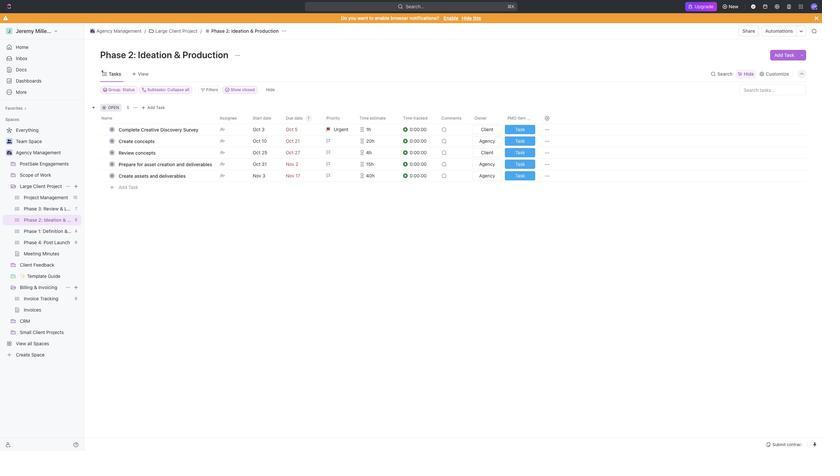Task type: describe. For each thing, give the bounding box(es) containing it.
client button for 1h
[[471, 124, 504, 136]]

production inside sidebar navigation
[[67, 217, 91, 223]]

client inside small client projects link
[[33, 330, 45, 335]]

collapse
[[167, 87, 184, 92]]

date for due date
[[295, 116, 303, 121]]

pmo item type
[[508, 116, 536, 121]]

share button
[[739, 26, 760, 36]]

prepare for asset creation and deliverables link
[[117, 160, 215, 169]]

invoice tracking link
[[24, 294, 72, 304]]

small client projects link
[[20, 327, 80, 338]]

start date
[[253, 116, 271, 121]]

hide button
[[736, 69, 756, 79]]

agency button for 15h
[[471, 158, 504, 170]]

4
[[75, 229, 77, 234]]

0 vertical spatial phase 2: ideation & production
[[211, 28, 279, 34]]

time tracked button
[[399, 113, 438, 124]]

0 vertical spatial 2:
[[226, 28, 230, 34]]

2 horizontal spatial project
[[182, 28, 198, 34]]

1h
[[366, 127, 371, 132]]

0 vertical spatial phase 2: ideation & production link
[[203, 27, 281, 35]]

hide button
[[264, 86, 278, 94]]

filters
[[206, 87, 218, 92]]

minutes
[[42, 251, 59, 257]]

1 horizontal spatial add
[[147, 105, 155, 110]]

show closed button
[[223, 86, 258, 94]]

automations
[[766, 28, 793, 34]]

client feedback
[[20, 262, 54, 268]]

invoice
[[24, 296, 39, 302]]

customize button
[[758, 69, 791, 79]]

phase 1: definition & onboarding link
[[24, 226, 94, 237]]

task button for 1h
[[504, 124, 537, 136]]

1h button
[[356, 124, 399, 136]]

task button for 40h
[[504, 170, 537, 182]]

0 horizontal spatial phase 2: ideation & production link
[[24, 215, 91, 225]]

time for time tracked
[[403, 116, 413, 121]]

0 vertical spatial ideation
[[231, 28, 249, 34]]

want
[[358, 15, 368, 21]]

work
[[40, 172, 51, 178]]

phase 4: post launch link
[[24, 237, 72, 248]]

docs link
[[3, 64, 81, 75]]

0 vertical spatial launch
[[64, 206, 80, 212]]

project management link
[[24, 192, 70, 203]]

tree inside sidebar navigation
[[3, 125, 94, 360]]

deliverables inside prepare for asset creation and deliverables link
[[186, 162, 212, 167]]

j
[[8, 29, 10, 34]]

pmo item type button
[[504, 113, 537, 124]]

priority button
[[323, 113, 356, 124]]

create assets and deliverables
[[119, 173, 186, 179]]

2 vertical spatial add task button
[[116, 183, 141, 191]]

group: status
[[108, 87, 135, 92]]

Search tasks... text field
[[740, 85, 806, 95]]

all inside sidebar navigation
[[27, 341, 32, 346]]

complete creative discovery survey
[[119, 127, 198, 132]]

create space
[[16, 352, 45, 358]]

management for the bottommost the agency management link
[[33, 150, 61, 155]]

scope
[[20, 172, 33, 178]]

1 vertical spatial ideation
[[138, 49, 172, 60]]

more button
[[3, 87, 81, 98]]

team space
[[16, 139, 42, 144]]

management for project management link
[[40, 195, 68, 200]]

concepts for create concepts
[[134, 138, 155, 144]]

agency inside tree
[[16, 150, 32, 155]]

0 horizontal spatial spaces
[[5, 117, 19, 122]]

assets
[[134, 173, 149, 179]]

agency for create assets and deliverables
[[479, 173, 495, 179]]

postsale
[[20, 161, 38, 167]]

client button for 4h
[[471, 147, 504, 159]]

and inside prepare for asset creation and deliverables link
[[176, 162, 185, 167]]

0:00:00 button for 20h
[[403, 135, 438, 147]]

survey
[[183, 127, 198, 132]]

crm link
[[20, 316, 80, 327]]

status
[[123, 87, 135, 92]]

customize
[[766, 71, 789, 77]]

discovery
[[160, 127, 182, 132]]

0:00:00 for 4h
[[410, 150, 427, 155]]

1 / from the left
[[145, 28, 146, 34]]

enable
[[444, 15, 459, 21]]

1 horizontal spatial production
[[183, 49, 229, 60]]

add for the add task button to the top
[[775, 52, 784, 58]]

comments
[[442, 116, 462, 121]]

feedback
[[33, 262, 54, 268]]

enable
[[375, 15, 390, 21]]

estimate
[[370, 116, 386, 121]]

due date button
[[282, 113, 323, 124]]

search
[[718, 71, 733, 77]]

small client projects
[[20, 330, 64, 335]]

review concepts link
[[117, 148, 215, 158]]

agency management inside tree
[[16, 150, 61, 155]]

0 vertical spatial agency management
[[97, 28, 142, 34]]

1 horizontal spatial 2:
[[128, 49, 136, 60]]

post
[[44, 240, 53, 245]]

do you want to enable browser notifications? enable hide this
[[341, 15, 481, 21]]

crm
[[20, 318, 30, 324]]

name
[[101, 116, 112, 121]]

filters button
[[198, 86, 221, 94]]

phase 4: post launch
[[24, 240, 70, 245]]

large inside tree
[[20, 183, 32, 189]]

6 for invoice tracking
[[75, 296, 77, 301]]

new
[[729, 4, 739, 9]]

5 inside sidebar navigation
[[75, 218, 77, 222]]

add for bottom the add task button
[[119, 184, 127, 190]]

upgrade link
[[686, 2, 717, 11]]

review inside review concepts link
[[119, 150, 134, 156]]

invoices
[[24, 307, 41, 313]]

create space link
[[3, 350, 80, 360]]

definition
[[43, 228, 63, 234]]

view button
[[129, 66, 151, 82]]

view for view
[[138, 71, 149, 77]]

workspace
[[54, 28, 82, 34]]

onboarding
[[69, 228, 94, 234]]

date for start date
[[263, 116, 271, 121]]

large client project inside sidebar navigation
[[20, 183, 62, 189]]

phase 3: review & launch link
[[24, 204, 80, 214]]

0:00:00 button for 15h
[[403, 158, 438, 170]]

agency button for 40h
[[471, 170, 504, 182]]

assignee button
[[216, 113, 249, 124]]

0 vertical spatial production
[[255, 28, 279, 34]]

invoices link
[[24, 305, 80, 315]]

0:00:00 button for 1h
[[403, 124, 438, 136]]

2 horizontal spatial add task
[[775, 52, 795, 58]]

scope of work
[[20, 172, 51, 178]]

15h
[[366, 161, 374, 167]]

✨
[[20, 273, 26, 279]]

0:00:00 for 20h
[[410, 138, 427, 144]]

new button
[[720, 1, 743, 12]]

0 vertical spatial 5
[[127, 105, 129, 110]]

subtasks:
[[147, 87, 166, 92]]

to
[[369, 15, 374, 21]]

40h button
[[356, 170, 399, 182]]

0 vertical spatial all
[[185, 87, 189, 92]]

1 vertical spatial project
[[47, 183, 62, 189]]

0:00:00 for 40h
[[410, 173, 427, 179]]

template
[[27, 273, 47, 279]]

agency for prepare for asset creation and deliverables
[[479, 161, 495, 167]]



Task type: vqa. For each thing, say whether or not it's contained in the screenshot.


Task type: locate. For each thing, give the bounding box(es) containing it.
time for time estimate
[[360, 116, 369, 121]]

and right creation
[[176, 162, 185, 167]]

task button for 20h
[[504, 135, 537, 147]]

0 horizontal spatial deliverables
[[159, 173, 186, 179]]

1 agency button from the top
[[471, 135, 504, 147]]

2 client button from the top
[[471, 147, 504, 159]]

hide right search on the top right
[[744, 71, 754, 77]]

create down complete
[[119, 138, 133, 144]]

1 vertical spatial deliverables
[[159, 173, 186, 179]]

add task up the customize
[[775, 52, 795, 58]]

1 client button from the top
[[471, 124, 504, 136]]

creative
[[141, 127, 159, 132]]

2 vertical spatial production
[[67, 217, 91, 223]]

space for create space
[[31, 352, 45, 358]]

0 vertical spatial agency management link
[[88, 27, 143, 35]]

agency for create concepts
[[479, 138, 495, 144]]

home
[[16, 44, 29, 50]]

0 vertical spatial hide
[[462, 15, 472, 21]]

review inside phase 3: review & launch link
[[44, 206, 59, 212]]

view for view all spaces
[[16, 341, 26, 346]]

you
[[348, 15, 356, 21]]

create inside tree
[[16, 352, 30, 358]]

inbox
[[16, 56, 27, 61]]

0:00:00 button
[[403, 124, 438, 136], [403, 135, 438, 147], [403, 147, 438, 159], [403, 158, 438, 170], [403, 170, 438, 182]]

group:
[[108, 87, 121, 92]]

phase for 4
[[24, 228, 37, 234]]

1 vertical spatial large client project link
[[20, 181, 63, 192]]

1 vertical spatial production
[[183, 49, 229, 60]]

5 up 4
[[75, 218, 77, 222]]

deliverables inside create assets and deliverables link
[[159, 173, 186, 179]]

1 horizontal spatial 5
[[127, 105, 129, 110]]

3:
[[38, 206, 42, 212]]

1 horizontal spatial time
[[403, 116, 413, 121]]

0 horizontal spatial large
[[20, 183, 32, 189]]

engagements
[[40, 161, 69, 167]]

1 vertical spatial view
[[16, 341, 26, 346]]

create down view all spaces
[[16, 352, 30, 358]]

20h
[[366, 138, 375, 144]]

0 horizontal spatial add
[[119, 184, 127, 190]]

0 horizontal spatial and
[[150, 173, 158, 179]]

1 vertical spatial create
[[119, 173, 133, 179]]

1 vertical spatial agency management link
[[16, 147, 80, 158]]

concepts
[[134, 138, 155, 144], [135, 150, 156, 156]]

automations button
[[763, 26, 797, 36]]

/
[[145, 28, 146, 34], [201, 28, 202, 34]]

agency button for 20h
[[471, 135, 504, 147]]

0:00:00 for 15h
[[410, 161, 427, 167]]

0 vertical spatial 6
[[75, 240, 77, 245]]

3 agency button from the top
[[471, 170, 504, 182]]

user group image
[[7, 140, 12, 143]]

4 task button from the top
[[504, 158, 537, 170]]

0 vertical spatial large
[[156, 28, 168, 34]]

hide right closed
[[266, 87, 275, 92]]

start
[[253, 116, 262, 121]]

scope of work link
[[20, 170, 80, 181]]

view down small
[[16, 341, 26, 346]]

create down prepare
[[119, 173, 133, 179]]

2 agency button from the top
[[471, 158, 504, 170]]

0 horizontal spatial 2:
[[38, 217, 43, 223]]

1 vertical spatial client button
[[471, 147, 504, 159]]

0 horizontal spatial large client project link
[[20, 181, 63, 192]]

date right due
[[295, 116, 303, 121]]

deliverables right creation
[[186, 162, 212, 167]]

time left the tracked
[[403, 116, 413, 121]]

upgrade
[[695, 4, 714, 9]]

time inside dropdown button
[[403, 116, 413, 121]]

0 horizontal spatial project
[[24, 195, 39, 200]]

2 vertical spatial add
[[119, 184, 127, 190]]

jm
[[812, 4, 817, 8]]

1 horizontal spatial phase 2: ideation & production link
[[203, 27, 281, 35]]

hide left the this
[[462, 15, 472, 21]]

team
[[16, 139, 27, 144]]

task button
[[504, 124, 537, 136], [504, 135, 537, 147], [504, 147, 537, 159], [504, 158, 537, 170], [504, 170, 537, 182]]

meeting minutes
[[24, 251, 59, 257]]

5 task button from the top
[[504, 170, 537, 182]]

1 date from the left
[[263, 116, 271, 121]]

favorites
[[5, 106, 23, 111]]

5 0:00:00 button from the top
[[403, 170, 438, 182]]

0 vertical spatial large client project
[[156, 28, 198, 34]]

concepts for review concepts
[[135, 150, 156, 156]]

agency management right business time image
[[97, 28, 142, 34]]

projects
[[46, 330, 64, 335]]

add task up name dropdown button
[[147, 105, 165, 110]]

this
[[473, 15, 481, 21]]

1 horizontal spatial hide
[[462, 15, 472, 21]]

create concepts link
[[117, 136, 215, 146]]

✨ template guide
[[20, 273, 60, 279]]

0 horizontal spatial agency management link
[[16, 147, 80, 158]]

all up create space
[[27, 341, 32, 346]]

2 6 from the top
[[75, 296, 77, 301]]

phase
[[211, 28, 225, 34], [100, 49, 126, 60], [24, 206, 37, 212], [24, 217, 37, 223], [24, 228, 37, 234], [24, 240, 37, 245]]

1 horizontal spatial add task
[[147, 105, 165, 110]]

3 task button from the top
[[504, 147, 537, 159]]

spaces down 'small client projects'
[[33, 341, 49, 346]]

0 vertical spatial add task
[[775, 52, 795, 58]]

1 vertical spatial review
[[44, 206, 59, 212]]

1 vertical spatial 5
[[75, 218, 77, 222]]

phase 2: ideation & production
[[211, 28, 279, 34], [100, 49, 231, 60], [24, 217, 91, 223]]

1 vertical spatial and
[[150, 173, 158, 179]]

create for create assets and deliverables
[[119, 173, 133, 179]]

hide inside button
[[266, 87, 275, 92]]

2 horizontal spatial production
[[255, 28, 279, 34]]

0 vertical spatial review
[[119, 150, 134, 156]]

create for create space
[[16, 352, 30, 358]]

1 vertical spatial add task
[[147, 105, 165, 110]]

4 0:00:00 from the top
[[410, 161, 427, 167]]

1 vertical spatial large client project
[[20, 183, 62, 189]]

0 horizontal spatial review
[[44, 206, 59, 212]]

2 vertical spatial project
[[24, 195, 39, 200]]

1 vertical spatial management
[[33, 150, 61, 155]]

name button
[[100, 113, 216, 124]]

0 vertical spatial project
[[182, 28, 198, 34]]

1 horizontal spatial project
[[47, 183, 62, 189]]

0:00:00 for 1h
[[410, 127, 427, 132]]

show closed
[[231, 87, 255, 92]]

2 date from the left
[[295, 116, 303, 121]]

complete creative discovery survey link
[[117, 125, 215, 134]]

task button for 15h
[[504, 158, 537, 170]]

view inside view button
[[138, 71, 149, 77]]

1 horizontal spatial all
[[185, 87, 189, 92]]

1 horizontal spatial review
[[119, 150, 134, 156]]

create assets and deliverables link
[[117, 171, 215, 181]]

0 vertical spatial concepts
[[134, 138, 155, 144]]

0 vertical spatial large client project link
[[147, 27, 199, 35]]

space down "everything" link
[[29, 139, 42, 144]]

billing & invoicing link
[[20, 282, 63, 293]]

spaces down favorites
[[5, 117, 19, 122]]

item
[[518, 116, 526, 121]]

1 horizontal spatial agency management
[[97, 28, 142, 34]]

create
[[119, 138, 133, 144], [119, 173, 133, 179], [16, 352, 30, 358]]

review up prepare
[[119, 150, 134, 156]]

due date
[[286, 116, 303, 121]]

sidebar navigation
[[0, 23, 94, 451]]

1 vertical spatial hide
[[744, 71, 754, 77]]

everything
[[16, 127, 39, 133]]

space
[[29, 139, 42, 144], [31, 352, 45, 358]]

agency button
[[471, 135, 504, 147], [471, 158, 504, 170], [471, 170, 504, 182]]

search...
[[406, 4, 425, 9]]

deliverables down creation
[[159, 173, 186, 179]]

task button for 4h
[[504, 147, 537, 159]]

due
[[286, 116, 293, 121]]

1 horizontal spatial deliverables
[[186, 162, 212, 167]]

0 vertical spatial space
[[29, 139, 42, 144]]

and
[[176, 162, 185, 167], [150, 173, 158, 179]]

inbox link
[[3, 53, 81, 64]]

subtasks: collapse all
[[147, 87, 189, 92]]

client inside 'client feedback' link
[[20, 262, 32, 268]]

1 horizontal spatial date
[[295, 116, 303, 121]]

concepts up asset
[[135, 150, 156, 156]]

2 0:00:00 button from the top
[[403, 135, 438, 147]]

2 / from the left
[[201, 28, 202, 34]]

0 vertical spatial spaces
[[5, 117, 19, 122]]

1 horizontal spatial large client project
[[156, 28, 198, 34]]

0 horizontal spatial all
[[27, 341, 32, 346]]

small
[[20, 330, 31, 335]]

⌘k
[[508, 4, 515, 9]]

tree containing everything
[[3, 125, 94, 360]]

6 up invoices link
[[75, 296, 77, 301]]

2 vertical spatial phase 2: ideation & production
[[24, 217, 91, 223]]

0 vertical spatial create
[[119, 138, 133, 144]]

&
[[250, 28, 254, 34], [174, 49, 181, 60], [60, 206, 63, 212], [63, 217, 66, 223], [64, 228, 68, 234], [34, 285, 37, 290]]

1 0:00:00 button from the top
[[403, 124, 438, 136]]

miller's
[[35, 28, 53, 34]]

agency
[[97, 28, 112, 34], [479, 138, 495, 144], [16, 150, 32, 155], [479, 161, 495, 167], [479, 173, 495, 179]]

1 vertical spatial add
[[147, 105, 155, 110]]

2 vertical spatial hide
[[266, 87, 275, 92]]

and down asset
[[150, 173, 158, 179]]

1 horizontal spatial /
[[201, 28, 202, 34]]

phase for 7
[[24, 206, 37, 212]]

0 vertical spatial client button
[[471, 124, 504, 136]]

team space link
[[16, 136, 80, 147]]

time estimate
[[360, 116, 386, 121]]

phase 2: ideation & production inside sidebar navigation
[[24, 217, 91, 223]]

closed
[[242, 87, 255, 92]]

1 vertical spatial concepts
[[135, 150, 156, 156]]

share
[[743, 28, 756, 34]]

0 vertical spatial deliverables
[[186, 162, 212, 167]]

time up 1h at the top left of the page
[[360, 116, 369, 121]]

6 down 4
[[75, 240, 77, 245]]

1 vertical spatial phase 2: ideation & production
[[100, 49, 231, 60]]

prepare
[[119, 162, 136, 167]]

2 horizontal spatial hide
[[744, 71, 754, 77]]

tree
[[3, 125, 94, 360]]

0 horizontal spatial production
[[67, 217, 91, 223]]

0 horizontal spatial agency management
[[16, 150, 61, 155]]

1 time from the left
[[360, 116, 369, 121]]

business time image
[[7, 151, 12, 155]]

agency management up postsale engagements
[[16, 150, 61, 155]]

invoice tracking
[[24, 296, 58, 302]]

0:00:00 button for 4h
[[403, 147, 438, 159]]

2 vertical spatial 2:
[[38, 217, 43, 223]]

for
[[137, 162, 143, 167]]

2 time from the left
[[403, 116, 413, 121]]

time estimate button
[[356, 113, 399, 124]]

1 task button from the top
[[504, 124, 537, 136]]

dashboards link
[[3, 76, 81, 86]]

all right collapse
[[185, 87, 189, 92]]

invoicing
[[38, 285, 57, 290]]

hide inside dropdown button
[[744, 71, 754, 77]]

1 vertical spatial agency management
[[16, 150, 61, 155]]

add task down assets
[[119, 184, 138, 190]]

0 vertical spatial add task button
[[771, 50, 799, 61]]

1 6 from the top
[[75, 240, 77, 245]]

1 vertical spatial add task button
[[140, 104, 168, 112]]

4 0:00:00 button from the top
[[403, 158, 438, 170]]

0 horizontal spatial date
[[263, 116, 271, 121]]

review right 3:
[[44, 206, 59, 212]]

create for create concepts
[[119, 138, 133, 144]]

1:
[[38, 228, 42, 234]]

5 0:00:00 from the top
[[410, 173, 427, 179]]

space for team space
[[29, 139, 42, 144]]

add up name dropdown button
[[147, 105, 155, 110]]

1 0:00:00 from the top
[[410, 127, 427, 132]]

1 horizontal spatial large client project link
[[147, 27, 199, 35]]

1 vertical spatial launch
[[54, 240, 70, 245]]

5 right open
[[127, 105, 129, 110]]

pmo
[[508, 116, 517, 121]]

agency management link
[[88, 27, 143, 35], [16, 147, 80, 158]]

launch down 15
[[64, 206, 80, 212]]

add task button down assets
[[116, 183, 141, 191]]

time inside dropdown button
[[360, 116, 369, 121]]

1 horizontal spatial agency management link
[[88, 27, 143, 35]]

view inside view all spaces link
[[16, 341, 26, 346]]

meeting
[[24, 251, 41, 257]]

0 vertical spatial management
[[114, 28, 142, 34]]

2 0:00:00 from the top
[[410, 138, 427, 144]]

1 vertical spatial all
[[27, 341, 32, 346]]

2 vertical spatial create
[[16, 352, 30, 358]]

1 vertical spatial phase 2: ideation & production link
[[24, 215, 91, 225]]

2 vertical spatial add task
[[119, 184, 138, 190]]

add down prepare
[[119, 184, 127, 190]]

6 for phase 4: post launch
[[75, 240, 77, 245]]

2 vertical spatial management
[[40, 195, 68, 200]]

assignee
[[220, 116, 237, 121]]

1 horizontal spatial view
[[138, 71, 149, 77]]

15
[[73, 195, 77, 200]]

space down view all spaces link
[[31, 352, 45, 358]]

3 0:00:00 from the top
[[410, 150, 427, 155]]

phase 1: definition & onboarding
[[24, 228, 94, 234]]

open
[[108, 105, 119, 110]]

0 horizontal spatial ideation
[[44, 217, 61, 223]]

business time image
[[91, 29, 95, 33]]

add up the customize
[[775, 52, 784, 58]]

0 vertical spatial view
[[138, 71, 149, 77]]

2: inside tree
[[38, 217, 43, 223]]

15h button
[[356, 158, 399, 170]]

3 0:00:00 button from the top
[[403, 147, 438, 159]]

jeremy miller's workspace
[[16, 28, 82, 34]]

view up subtasks:
[[138, 71, 149, 77]]

spaces inside tree
[[33, 341, 49, 346]]

add task button up name dropdown button
[[140, 104, 168, 112]]

launch down the phase 1: definition & onboarding link
[[54, 240, 70, 245]]

add task button up the customize
[[771, 50, 799, 61]]

ideation inside tree
[[44, 217, 61, 223]]

postsale engagements
[[20, 161, 69, 167]]

guide
[[48, 273, 60, 279]]

and inside create assets and deliverables link
[[150, 173, 158, 179]]

phase for 6
[[24, 240, 37, 245]]

0 horizontal spatial hide
[[266, 87, 275, 92]]

meeting minutes link
[[24, 249, 80, 259]]

concepts down the creative
[[134, 138, 155, 144]]

0 horizontal spatial 5
[[75, 218, 77, 222]]

0:00:00 button for 40h
[[403, 170, 438, 182]]

everything link
[[3, 125, 80, 136]]

4h button
[[356, 147, 399, 159]]

phase for 5
[[24, 217, 37, 223]]

jeremy miller's workspace, , element
[[6, 28, 13, 34]]

billing
[[20, 285, 33, 290]]

deliverables
[[186, 162, 212, 167], [159, 173, 186, 179]]

1 vertical spatial spaces
[[33, 341, 49, 346]]

1 vertical spatial 2:
[[128, 49, 136, 60]]

2 horizontal spatial 2:
[[226, 28, 230, 34]]

production
[[255, 28, 279, 34], [183, 49, 229, 60], [67, 217, 91, 223]]

date right the start
[[263, 116, 271, 121]]

2 task button from the top
[[504, 135, 537, 147]]

postsale engagements link
[[20, 159, 80, 169]]



